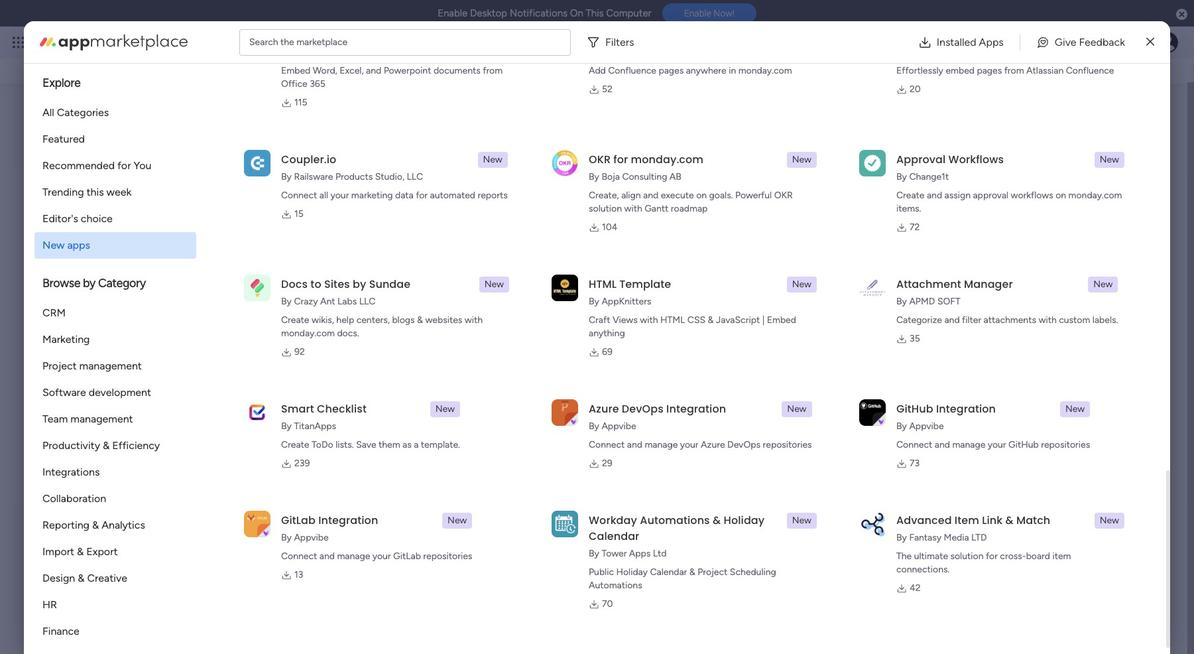 Task type: locate. For each thing, give the bounding box(es) containing it.
apps left ltd
[[629, 548, 651, 559]]

0 horizontal spatial solution
[[589, 203, 622, 214]]

appvibe down gitlab integration at the left of page
[[294, 532, 329, 543]]

0 horizontal spatial workspaces
[[81, 501, 146, 515]]

1 horizontal spatial repositories
[[763, 439, 812, 450]]

holiday down by tower apps ltd
[[617, 567, 648, 578]]

okr right powerful
[[775, 190, 793, 201]]

by tower apps ltd
[[589, 548, 667, 559]]

team management
[[42, 413, 133, 425]]

2 > from the left
[[375, 267, 381, 278]]

new for okr for monday.com
[[793, 154, 812, 165]]

monday work management
[[59, 34, 206, 50]]

embed
[[946, 65, 975, 76]]

monday.com inside the create and assign approval workflows on monday.com items.
[[1069, 190, 1123, 201]]

github down help
[[1009, 439, 1039, 450]]

0 vertical spatial azure
[[589, 401, 619, 417]]

365
[[310, 78, 326, 90]]

notes
[[78, 245, 108, 257]]

component image
[[59, 265, 71, 277], [279, 265, 291, 277]]

azure up '29' on the bottom of page
[[589, 401, 619, 417]]

app logo image for smart checklist
[[244, 399, 271, 426]]

1 horizontal spatial appvibe
[[602, 421, 637, 432]]

marketing
[[351, 190, 393, 201]]

efficiency
[[112, 439, 160, 452]]

& inside create wikis, help centers, blogs & websites with monday.com docs.
[[417, 314, 423, 326]]

manage for azure
[[645, 439, 678, 450]]

on inside the create and assign approval workflows on monday.com items.
[[1056, 190, 1067, 201]]

1 vertical spatial html
[[661, 314, 686, 326]]

0 horizontal spatial invite
[[143, 429, 169, 442]]

close my workspaces image
[[42, 500, 58, 516]]

0 horizontal spatial give
[[989, 53, 1009, 65]]

1 horizontal spatial manage
[[645, 439, 678, 450]]

0 horizontal spatial search
[[249, 36, 278, 47]]

0 horizontal spatial okr
[[589, 152, 611, 167]]

0 vertical spatial devops
[[622, 401, 664, 417]]

2 horizontal spatial main
[[383, 267, 403, 278]]

apps inside button
[[980, 35, 1004, 48]]

1 horizontal spatial html
[[661, 314, 686, 326]]

by down github integration
[[897, 421, 907, 432]]

1 vertical spatial holiday
[[617, 567, 648, 578]]

filter
[[963, 314, 982, 326]]

github integration
[[897, 401, 996, 417]]

html left css
[[661, 314, 686, 326]]

0 horizontal spatial integration
[[319, 513, 378, 528]]

categorize
[[897, 314, 943, 326]]

0 horizontal spatial embed
[[281, 65, 311, 76]]

create inside the create and assign approval workflows on monday.com items.
[[897, 190, 925, 201]]

connect
[[281, 190, 317, 201], [589, 439, 625, 450], [897, 439, 933, 450], [281, 551, 317, 562]]

invite inside button
[[870, 430, 893, 441]]

public holiday calendar & project scheduling automations
[[589, 567, 777, 591]]

0 vertical spatial create
[[897, 190, 925, 201]]

solution inside create, align and execute on goals. powerful okr solution with gantt roadmap
[[589, 203, 622, 214]]

search
[[249, 36, 278, 47], [1118, 52, 1151, 65]]

app logo image for html template
[[552, 274, 578, 301]]

html
[[589, 277, 617, 292], [661, 314, 686, 326]]

by appvibe down gitlab integration at the left of page
[[281, 532, 329, 543]]

by up public
[[589, 548, 600, 559]]

calendar down workday
[[589, 529, 640, 544]]

2 vertical spatial create
[[281, 439, 309, 450]]

editor's
[[42, 212, 78, 225]]

1 horizontal spatial invite
[[870, 430, 893, 441]]

new for docs to sites by sundae
[[485, 279, 504, 290]]

and inside embed word, excel, and powerpoint documents from office 365
[[366, 65, 382, 76]]

holiday
[[724, 513, 765, 528], [617, 567, 648, 578]]

embed up office on the top left
[[281, 65, 311, 76]]

v2 bolt switch image
[[1077, 51, 1084, 66]]

1 horizontal spatial solution
[[951, 551, 984, 562]]

enable inside button
[[684, 8, 712, 19]]

13
[[295, 569, 303, 580]]

0 horizontal spatial component image
[[59, 265, 71, 277]]

with down align
[[625, 203, 643, 214]]

your left teammates on the bottom left of the page
[[172, 429, 193, 442]]

connect for github integration
[[897, 439, 933, 450]]

and up gantt
[[644, 190, 659, 201]]

monday.com right workflows at right
[[1069, 190, 1123, 201]]

desktop
[[470, 7, 507, 19]]

main up blogs
[[383, 267, 403, 278]]

confluence up 52
[[608, 65, 657, 76]]

help
[[337, 314, 354, 326]]

execute
[[661, 190, 694, 201]]

as
[[403, 439, 412, 450]]

collaboration
[[42, 492, 106, 505]]

consulting
[[623, 171, 668, 182]]

0 vertical spatial okr
[[589, 152, 611, 167]]

by fantasy media ltd
[[897, 532, 988, 543]]

1 horizontal spatial project
[[698, 567, 728, 578]]

1 component image from the left
[[59, 265, 71, 277]]

0 horizontal spatial project
[[42, 360, 77, 372]]

select product image
[[12, 36, 25, 49]]

0 horizontal spatial by
[[83, 276, 96, 291]]

by up craft
[[589, 296, 600, 307]]

confluence
[[608, 65, 657, 76], [1067, 65, 1115, 76]]

1 horizontal spatial workspaces
[[245, 59, 302, 72]]

main right category
[[163, 267, 183, 278]]

0 horizontal spatial learn
[[963, 297, 989, 309]]

1 vertical spatial workspaces
[[81, 501, 146, 515]]

llc for docs to sites by sundae
[[359, 296, 376, 307]]

1 horizontal spatial github
[[1009, 439, 1039, 450]]

1 on from the left
[[697, 190, 707, 201]]

tower
[[602, 548, 627, 559]]

0 horizontal spatial holiday
[[617, 567, 648, 578]]

0 horizontal spatial confluence
[[608, 65, 657, 76]]

work management > main workspace down notes
[[76, 267, 230, 278]]

roadmap
[[671, 203, 708, 214]]

project left scheduling
[[698, 567, 728, 578]]

manage down azure devops integration
[[645, 439, 678, 450]]

1 vertical spatial okr
[[775, 190, 793, 201]]

component image down private board image
[[59, 265, 71, 277]]

give up effortlessly embed pages from atlassian confluence
[[989, 53, 1009, 65]]

no
[[801, 430, 814, 441]]

create up 239
[[281, 439, 309, 450]]

by down docs
[[281, 296, 292, 307]]

by
[[83, 276, 96, 291], [353, 277, 366, 292]]

0 vertical spatial llc
[[407, 171, 423, 182]]

1 horizontal spatial give
[[1055, 35, 1077, 48]]

learn up filter
[[963, 297, 989, 309]]

0 vertical spatial workspaces
[[245, 59, 302, 72]]

and down center
[[1040, 413, 1056, 425]]

with right views
[[640, 314, 658, 326]]

import
[[42, 545, 74, 558]]

category
[[98, 276, 146, 291]]

main
[[163, 267, 183, 278], [383, 267, 403, 278], [105, 540, 131, 555]]

solution down create,
[[589, 203, 622, 214]]

0 horizontal spatial on
[[697, 190, 707, 201]]

add confluence pages anywhere in monday.com
[[589, 65, 792, 76]]

connect all your marketing data for automated reports
[[281, 190, 508, 201]]

software
[[42, 386, 86, 399]]

& inside the workday automations & holiday calendar
[[713, 513, 721, 528]]

appvibe up '29' on the bottom of page
[[602, 421, 637, 432]]

work up recent
[[107, 34, 131, 50]]

quick search
[[1088, 52, 1151, 65]]

management up labs
[[318, 267, 373, 278]]

pages
[[659, 65, 684, 76], [977, 65, 1003, 76]]

invite members image
[[1020, 36, 1034, 49]]

analytics
[[102, 519, 145, 531]]

approval
[[973, 190, 1009, 201]]

1 pages from the left
[[659, 65, 684, 76]]

invite for invite
[[870, 430, 893, 441]]

1 horizontal spatial confluence
[[1067, 65, 1115, 76]]

1 vertical spatial embed
[[767, 314, 797, 326]]

azure down azure devops integration
[[701, 439, 725, 450]]

automations up ltd
[[640, 513, 710, 528]]

by right browse
[[83, 276, 96, 291]]

manage down github integration
[[953, 439, 986, 450]]

with right websites
[[465, 314, 483, 326]]

component image left the to
[[279, 265, 291, 277]]

integration up connect and manage your azure devops repositories
[[667, 401, 727, 417]]

solution inside the ultimate solution for cross-board item connections.
[[951, 551, 984, 562]]

0 vertical spatial give
[[1055, 35, 1077, 48]]

> right sites
[[375, 267, 381, 278]]

new for advanced item link & match
[[1100, 515, 1120, 526]]

&
[[992, 297, 999, 309], [417, 314, 423, 326], [708, 314, 714, 326], [103, 439, 110, 452], [713, 513, 721, 528], [1006, 513, 1014, 528], [92, 519, 99, 531], [77, 545, 84, 558], [690, 567, 696, 578], [78, 572, 85, 584]]

llc up centers,
[[359, 296, 376, 307]]

1 horizontal spatial okr
[[775, 190, 793, 201]]

by titanapps
[[281, 421, 336, 432]]

help image
[[1111, 36, 1124, 49]]

1 vertical spatial get
[[1058, 413, 1072, 425]]

confluence down the quick
[[1067, 65, 1115, 76]]

1 horizontal spatial enable
[[684, 8, 712, 19]]

1 vertical spatial learn
[[1015, 413, 1038, 425]]

workspaces down plans
[[245, 59, 302, 72]]

llc for coupler.io
[[407, 171, 423, 182]]

by left boja
[[589, 171, 600, 182]]

1 from from the left
[[483, 65, 503, 76]]

1 vertical spatial automations
[[589, 580, 643, 591]]

no thanks
[[801, 430, 844, 441]]

by up the
[[897, 532, 907, 543]]

automations inside public holiday calendar & project scheduling automations
[[589, 580, 643, 591]]

by for github integration
[[897, 421, 907, 432]]

them
[[379, 439, 400, 450]]

workflows
[[949, 152, 1004, 167]]

1 vertical spatial project
[[698, 567, 728, 578]]

calendar down ltd
[[650, 567, 687, 578]]

1 vertical spatial solution
[[951, 551, 984, 562]]

2 horizontal spatial manage
[[953, 439, 986, 450]]

1 horizontal spatial >
[[375, 267, 381, 278]]

0 vertical spatial automations
[[640, 513, 710, 528]]

1 horizontal spatial calendar
[[650, 567, 687, 578]]

import & export
[[42, 545, 118, 558]]

by appvibe down github integration
[[897, 421, 944, 432]]

and down github integration
[[935, 439, 951, 450]]

0 vertical spatial apps
[[980, 35, 1004, 48]]

workspaces up analytics on the bottom left
[[81, 501, 146, 515]]

scheduling
[[730, 567, 777, 578]]

javascript
[[716, 314, 760, 326]]

work management > main workspace inside work management > main workspace link
[[296, 267, 450, 278]]

solution
[[589, 203, 622, 214], [951, 551, 984, 562]]

0 horizontal spatial llc
[[359, 296, 376, 307]]

1 horizontal spatial main
[[163, 267, 183, 278]]

by left railsware
[[281, 171, 292, 182]]

2 on from the left
[[1056, 190, 1067, 201]]

apps marketplace image
[[40, 34, 188, 50]]

connect for coupler.io
[[281, 190, 317, 201]]

by down approval
[[897, 171, 907, 182]]

0 horizontal spatial azure
[[589, 401, 619, 417]]

dapulse close image
[[1177, 8, 1188, 21]]

0 horizontal spatial calendar
[[589, 529, 640, 544]]

v2 user feedback image
[[973, 51, 983, 66]]

0 horizontal spatial appvibe
[[294, 532, 329, 543]]

thanks
[[816, 430, 844, 441]]

approval workflows
[[897, 152, 1004, 167]]

manage down gitlab integration at the left of page
[[337, 551, 370, 562]]

2 component image from the left
[[279, 265, 291, 277]]

holiday up scheduling
[[724, 513, 765, 528]]

app logo image for coupler.io
[[244, 150, 271, 176]]

getting started element
[[963, 321, 1162, 374]]

craft
[[589, 314, 611, 326]]

connect up 73
[[897, 439, 933, 450]]

1 vertical spatial calendar
[[650, 567, 687, 578]]

search left the
[[249, 36, 278, 47]]

okr for monday.com
[[589, 152, 704, 167]]

and down azure devops integration
[[627, 439, 643, 450]]

template
[[620, 277, 672, 292]]

from down give feedback
[[1005, 65, 1025, 76]]

20
[[910, 84, 921, 95]]

1 horizontal spatial apps
[[980, 35, 1004, 48]]

manage
[[645, 439, 678, 450], [953, 439, 986, 450], [337, 551, 370, 562]]

start
[[273, 429, 295, 442]]

workday
[[589, 513, 637, 528]]

assign
[[945, 190, 971, 201]]

app logo image for azure devops integration
[[552, 399, 578, 426]]

give feedback
[[989, 53, 1053, 65]]

new for attachment manager
[[1094, 279, 1113, 290]]

69
[[602, 346, 613, 358]]

integration for github integration
[[937, 401, 996, 417]]

invite for invite your teammates and start collaborating
[[143, 429, 169, 442]]

by down gitlab integration at the left of page
[[281, 532, 292, 543]]

create inside create wikis, help centers, blogs & websites with monday.com docs.
[[281, 314, 309, 326]]

by appvibe up '29' on the bottom of page
[[589, 421, 637, 432]]

items.
[[897, 203, 922, 214]]

link
[[983, 513, 1003, 528]]

app logo image for github integration
[[860, 399, 886, 426]]

embed right the |
[[767, 314, 797, 326]]

connect up '29' on the bottom of page
[[589, 439, 625, 450]]

1 vertical spatial search
[[1118, 52, 1151, 65]]

give for give feedback
[[989, 53, 1009, 65]]

solution down media
[[951, 551, 984, 562]]

kendall parks image
[[1158, 32, 1179, 53]]

lottie animation element
[[587, 34, 960, 84]]

on
[[570, 7, 584, 19]]

app logo image for approval workflows
[[860, 150, 886, 176]]

gitlab
[[281, 513, 316, 528], [393, 551, 421, 562]]

0 horizontal spatial from
[[483, 65, 503, 76]]

approval
[[897, 152, 946, 167]]

0 horizontal spatial enable
[[438, 7, 468, 19]]

1 horizontal spatial on
[[1056, 190, 1067, 201]]

you
[[134, 159, 152, 172]]

> right category
[[155, 267, 161, 278]]

and down gitlab integration at the left of page
[[320, 551, 335, 562]]

on right workflows at right
[[1056, 190, 1067, 201]]

0 vertical spatial project
[[42, 360, 77, 372]]

appvibe for azure
[[602, 421, 637, 432]]

crazy
[[294, 296, 318, 307]]

learn down help
[[1015, 413, 1038, 425]]

1 vertical spatial llc
[[359, 296, 376, 307]]

2 horizontal spatial repositories
[[1042, 439, 1091, 450]]

by left apmd
[[897, 296, 907, 307]]

documents
[[434, 65, 481, 76]]

all
[[42, 106, 54, 119]]

work down notes
[[76, 267, 96, 278]]

management up development
[[79, 360, 142, 372]]

2 pages from the left
[[977, 65, 1003, 76]]

holiday inside the workday automations & holiday calendar
[[724, 513, 765, 528]]

notifications image
[[962, 36, 975, 49]]

llc up data
[[407, 171, 423, 182]]

enable left now!
[[684, 8, 712, 19]]

enable left 'desktop'
[[438, 7, 468, 19]]

1 horizontal spatial embed
[[767, 314, 797, 326]]

1 horizontal spatial holiday
[[724, 513, 765, 528]]

okr up boja
[[589, 152, 611, 167]]

learn inside the help center learn and get support
[[1015, 413, 1038, 425]]

1 vertical spatial create
[[281, 314, 309, 326]]

by down smart
[[281, 421, 292, 432]]

enable for enable now!
[[684, 8, 712, 19]]

invite right thanks
[[870, 430, 893, 441]]

for left cross-
[[986, 551, 998, 562]]

0 vertical spatial solution
[[589, 203, 622, 214]]

html up by appknitters
[[589, 277, 617, 292]]

repositories for github integration
[[1042, 439, 1091, 450]]

by appvibe for azure
[[589, 421, 637, 432]]

give for give feedback
[[1055, 35, 1077, 48]]

0 vertical spatial calendar
[[589, 529, 640, 544]]

0 horizontal spatial repositories
[[423, 551, 473, 562]]

0 horizontal spatial devops
[[622, 401, 664, 417]]

search everything image
[[1082, 36, 1095, 49]]

2 work management > main workspace from the left
[[296, 267, 450, 278]]

0 horizontal spatial manage
[[337, 551, 370, 562]]

invite your teammates and start collaborating
[[143, 429, 360, 442]]

give inside give feedback button
[[1055, 35, 1077, 48]]

1 horizontal spatial learn
[[1015, 413, 1038, 425]]

0 horizontal spatial main
[[105, 540, 131, 555]]

connect for gitlab integration
[[281, 551, 317, 562]]

2 horizontal spatial appvibe
[[910, 421, 944, 432]]

titanapps
[[294, 421, 336, 432]]

new for github integration
[[1066, 403, 1085, 415]]

2 horizontal spatial integration
[[937, 401, 996, 417]]

search down help icon
[[1118, 52, 1151, 65]]

filters button
[[582, 29, 645, 55]]

quick search results list box
[[42, 126, 931, 302]]

0 horizontal spatial github
[[897, 401, 934, 417]]

create up items.
[[897, 190, 925, 201]]

and down change1t
[[927, 190, 943, 201]]

github
[[897, 401, 934, 417], [1009, 439, 1039, 450]]

editor's choice
[[42, 212, 113, 225]]

0 horizontal spatial >
[[155, 267, 161, 278]]

from right documents
[[483, 65, 503, 76]]

0 vertical spatial embed
[[281, 65, 311, 76]]

private board image
[[59, 244, 74, 259]]

ltd
[[972, 532, 988, 543]]

pages left anywhere
[[659, 65, 684, 76]]

0 horizontal spatial gitlab
[[281, 513, 316, 528]]

management
[[134, 34, 206, 50], [98, 267, 153, 278], [318, 267, 373, 278], [79, 360, 142, 372], [71, 413, 133, 425]]

by down azure devops integration
[[589, 421, 600, 432]]

app logo image
[[244, 150, 271, 176], [552, 150, 578, 176], [860, 150, 886, 176], [244, 274, 271, 301], [552, 274, 578, 301], [860, 274, 886, 301], [244, 399, 271, 426], [552, 399, 578, 426], [860, 399, 886, 426], [244, 511, 271, 537], [552, 511, 578, 537], [860, 511, 886, 537]]

2 horizontal spatial by appvibe
[[897, 421, 944, 432]]

productivity
[[42, 439, 100, 452]]

by appvibe for github
[[897, 421, 944, 432]]

appvibe for gitlab
[[294, 532, 329, 543]]

project up software
[[42, 360, 77, 372]]

monday.com down the wikis,
[[281, 328, 335, 339]]

recommended
[[42, 159, 115, 172]]

main down analytics on the bottom left
[[105, 540, 131, 555]]

1 vertical spatial give
[[989, 53, 1009, 65]]

project inside public holiday calendar & project scheduling automations
[[698, 567, 728, 578]]

1 vertical spatial apps
[[629, 548, 651, 559]]

gitlab integration
[[281, 513, 378, 528]]

0 horizontal spatial pages
[[659, 65, 684, 76]]

1 horizontal spatial gitlab
[[393, 551, 421, 562]]

create wikis, help centers, blogs & websites with monday.com docs.
[[281, 314, 483, 339]]

1 horizontal spatial by
[[353, 277, 366, 292]]

your down azure devops integration
[[680, 439, 699, 450]]

0 horizontal spatial work management > main workspace
[[76, 267, 230, 278]]



Task type: vqa. For each thing, say whether or not it's contained in the screenshot.
Add to favorites icon
no



Task type: describe. For each thing, give the bounding box(es) containing it.
app logo image for attachment manager
[[860, 274, 886, 301]]

new for smart checklist
[[436, 403, 455, 415]]

by for approval workflows
[[897, 171, 907, 182]]

recommended for you
[[42, 159, 152, 172]]

calendar inside the workday automations & holiday calendar
[[589, 529, 640, 544]]

app logo image for docs to sites by sundae
[[244, 274, 271, 301]]

excel,
[[340, 65, 364, 76]]

new apps
[[42, 239, 90, 251]]

with inside 'craft views with html css & javascript | embed anything'
[[640, 314, 658, 326]]

workspace image
[[64, 540, 96, 571]]

1 horizontal spatial integration
[[667, 401, 727, 417]]

roy mann image
[[74, 364, 100, 390]]

search inside button
[[1118, 52, 1151, 65]]

embed inside 'craft views with html css & javascript | embed anything'
[[767, 314, 797, 326]]

0 horizontal spatial work
[[76, 267, 96, 278]]

automations inside the workday automations & holiday calendar
[[640, 513, 710, 528]]

teammates
[[196, 429, 250, 442]]

now!
[[714, 8, 735, 19]]

by for html template
[[589, 296, 600, 307]]

70
[[602, 598, 613, 610]]

repositories for gitlab integration
[[423, 551, 473, 562]]

connect for azure devops integration
[[589, 439, 625, 450]]

by for docs to sites by sundae
[[281, 296, 292, 307]]

html inside 'craft views with html css & javascript | embed anything'
[[661, 314, 686, 326]]

app logo image for workday automations & holiday calendar
[[552, 511, 578, 537]]

and inside the help center learn and get support
[[1040, 413, 1056, 425]]

and left start
[[252, 429, 270, 442]]

help center learn and get support
[[1015, 399, 1107, 425]]

with inside create wikis, help centers, blogs & websites with monday.com docs.
[[465, 314, 483, 326]]

2 confluence from the left
[[1067, 65, 1115, 76]]

embed inside embed word, excel, and powerpoint documents from office 365
[[281, 65, 311, 76]]

0 vertical spatial gitlab
[[281, 513, 316, 528]]

integrations
[[42, 466, 100, 478]]

explore
[[42, 76, 81, 90]]

blogs
[[392, 314, 415, 326]]

work management > main workspace link
[[273, 137, 480, 286]]

apmd
[[910, 296, 936, 307]]

reporting
[[42, 519, 90, 531]]

2 horizontal spatial work
[[296, 267, 316, 278]]

workday automations & holiday calendar
[[589, 513, 765, 544]]

craft views with html css & javascript | embed anything
[[589, 314, 797, 339]]

and inside create, align and execute on goals. powerful okr solution with gantt roadmap
[[644, 190, 659, 201]]

enable desktop notifications on this computer
[[438, 7, 652, 19]]

and inside the create and assign approval workflows on monday.com items.
[[927, 190, 943, 201]]

holiday inside public holiday calendar & project scheduling automations
[[617, 567, 648, 578]]

connections.
[[897, 564, 950, 575]]

quick search button
[[1066, 45, 1162, 72]]

0 horizontal spatial html
[[589, 277, 617, 292]]

& inside 'craft views with html css & javascript | embed anything'
[[708, 314, 714, 326]]

by for advanced item link & match
[[897, 532, 907, 543]]

wikis,
[[312, 314, 334, 326]]

1 horizontal spatial work
[[107, 34, 131, 50]]

1 image
[[1001, 27, 1013, 42]]

your down gitlab integration at the left of page
[[373, 551, 391, 562]]

calendar inside public holiday calendar & project scheduling automations
[[650, 567, 687, 578]]

by boja consulting ab
[[589, 171, 682, 182]]

0 vertical spatial github
[[897, 401, 934, 417]]

component image inside work management > main workspace link
[[279, 265, 291, 277]]

& inside public holiday calendar & project scheduling automations
[[690, 567, 696, 578]]

soft
[[938, 296, 961, 307]]

trending this week
[[42, 186, 131, 198]]

and down soft
[[945, 314, 960, 326]]

your right all
[[331, 190, 349, 201]]

new for workday automations & holiday calendar
[[793, 515, 812, 526]]

your down github integration
[[988, 439, 1007, 450]]

and down see
[[225, 59, 243, 72]]

ltd
[[653, 548, 667, 559]]

quickly access your recent boards, inbox and workspaces
[[27, 59, 302, 72]]

by for coupler.io
[[281, 171, 292, 182]]

dapulse x slim image
[[1147, 34, 1155, 50]]

access
[[65, 59, 98, 72]]

on inside create, align and execute on goals. powerful okr solution with gantt roadmap
[[697, 190, 707, 201]]

get inside the help center learn and get support
[[1058, 413, 1072, 425]]

by for okr for monday.com
[[589, 171, 600, 182]]

change1t
[[910, 171, 949, 182]]

the ultimate solution for cross-board item connections.
[[897, 551, 1072, 575]]

monday.com up ab
[[631, 152, 704, 167]]

fantasy
[[910, 532, 942, 543]]

docs.
[[337, 328, 359, 339]]

marketplace
[[297, 36, 348, 47]]

see plans button
[[214, 33, 278, 52]]

create and assign approval workflows on monday.com items.
[[897, 190, 1123, 214]]

app logo image for gitlab integration
[[244, 511, 271, 537]]

1 work management > main workspace from the left
[[76, 267, 230, 278]]

finance
[[42, 625, 79, 638]]

websites
[[426, 314, 463, 326]]

smart checklist
[[281, 401, 367, 417]]

enable for enable desktop notifications on this computer
[[438, 7, 468, 19]]

by for workday automations & holiday calendar
[[589, 548, 600, 559]]

for inside the ultimate solution for cross-board item connections.
[[986, 551, 998, 562]]

by for smart checklist
[[281, 421, 292, 432]]

new for approval workflows
[[1100, 154, 1120, 165]]

by change1t
[[897, 171, 949, 182]]

app logo image for okr for monday.com
[[552, 150, 578, 176]]

close recently visited image
[[42, 110, 58, 126]]

monday.com right in
[[739, 65, 792, 76]]

create for docs
[[281, 314, 309, 326]]

trending
[[42, 186, 84, 198]]

apps image
[[1049, 36, 1063, 49]]

by crazy ant labs llc
[[281, 296, 376, 307]]

templates image image
[[974, 105, 1150, 196]]

reporting & analytics
[[42, 519, 145, 531]]

mann
[[128, 363, 153, 375]]

manage for gitlab
[[337, 551, 370, 562]]

manage for github
[[953, 439, 986, 450]]

views
[[613, 314, 638, 326]]

connect and manage your github repositories
[[897, 439, 1091, 450]]

for left you
[[117, 159, 131, 172]]

create, align and execute on goals. powerful okr solution with gantt roadmap
[[589, 190, 793, 214]]

integration for gitlab integration
[[319, 513, 378, 528]]

docs
[[281, 277, 308, 292]]

management up 'productivity & efficiency' at the bottom
[[71, 413, 133, 425]]

products
[[336, 171, 373, 182]]

1 vertical spatial github
[[1009, 439, 1039, 450]]

for up boja
[[614, 152, 628, 167]]

create todo lists. save them as a template.
[[281, 439, 460, 450]]

design
[[42, 572, 75, 584]]

1 > from the left
[[155, 267, 161, 278]]

management up quickly access your recent boards, inbox and workspaces
[[134, 34, 206, 50]]

0 horizontal spatial apps
[[629, 548, 651, 559]]

html template
[[589, 277, 672, 292]]

see plans
[[232, 36, 272, 48]]

from inside embed word, excel, and powerpoint documents from office 365
[[483, 65, 503, 76]]

design & creative
[[42, 572, 127, 584]]

inbox image
[[991, 36, 1004, 49]]

ant
[[320, 296, 335, 307]]

embed word, excel, and powerpoint documents from office 365
[[281, 65, 503, 90]]

new for azure devops integration
[[788, 403, 807, 415]]

anything
[[589, 328, 625, 339]]

by for attachment manager
[[897, 296, 907, 307]]

css
[[688, 314, 706, 326]]

by for gitlab integration
[[281, 532, 292, 543]]

1 horizontal spatial azure
[[701, 439, 725, 450]]

this
[[586, 7, 604, 19]]

centers,
[[357, 314, 390, 326]]

with down "inspired"
[[1039, 314, 1057, 326]]

1 confluence from the left
[[608, 65, 657, 76]]

to
[[311, 277, 322, 292]]

installed
[[937, 35, 977, 48]]

0 vertical spatial learn
[[963, 297, 989, 309]]

new for coupler.io
[[483, 154, 503, 165]]

1 vertical spatial gitlab
[[393, 551, 421, 562]]

advanced item link & match
[[897, 513, 1051, 528]]

for right data
[[416, 190, 428, 201]]

0 vertical spatial search
[[249, 36, 278, 47]]

monday.com inside create wikis, help centers, blogs & websites with monday.com docs.
[[281, 328, 335, 339]]

35
[[910, 333, 921, 344]]

new for html template
[[793, 279, 812, 290]]

2 from from the left
[[1005, 65, 1025, 76]]

app logo image for advanced item link & match
[[860, 511, 886, 537]]

create for approval
[[897, 190, 925, 201]]

management down notes
[[98, 267, 153, 278]]

feedback
[[1011, 53, 1053, 65]]

pages for from
[[977, 65, 1003, 76]]

help center element
[[963, 385, 1162, 438]]

cross-
[[1001, 551, 1027, 562]]

pages for anywhere
[[659, 65, 684, 76]]

by appvibe for gitlab
[[281, 532, 329, 543]]

boja
[[602, 171, 620, 182]]

see
[[232, 36, 248, 48]]

give feedback button
[[1026, 29, 1136, 55]]

docs to sites by sundae
[[281, 277, 411, 292]]

a
[[414, 439, 419, 450]]

m
[[74, 546, 87, 565]]

0 horizontal spatial get
[[1001, 297, 1017, 309]]

ab
[[670, 171, 682, 182]]

my
[[61, 501, 78, 515]]

inbox
[[196, 59, 222, 72]]

recently visited
[[61, 111, 150, 125]]

project management
[[42, 360, 142, 372]]

new for gitlab integration
[[448, 515, 467, 526]]

goals.
[[710, 190, 733, 201]]

recent
[[124, 59, 156, 72]]

checklist
[[317, 401, 367, 417]]

recently
[[61, 111, 110, 125]]

with inside create, align and execute on goals. powerful okr solution with gantt roadmap
[[625, 203, 643, 214]]

atlassian
[[1027, 65, 1064, 76]]

1 vertical spatial devops
[[728, 439, 761, 450]]

sites
[[324, 277, 350, 292]]

give feedback
[[1055, 35, 1126, 48]]

okr inside create, align and execute on goals. powerful okr solution with gantt roadmap
[[775, 190, 793, 201]]

239
[[295, 458, 310, 469]]

your down apps marketplace image
[[100, 59, 122, 72]]

create for smart
[[281, 439, 309, 450]]

office
[[281, 78, 308, 90]]

by for azure devops integration
[[589, 421, 600, 432]]

coupler.io
[[281, 152, 337, 167]]

notifications
[[510, 7, 568, 19]]

appvibe for github
[[910, 421, 944, 432]]



